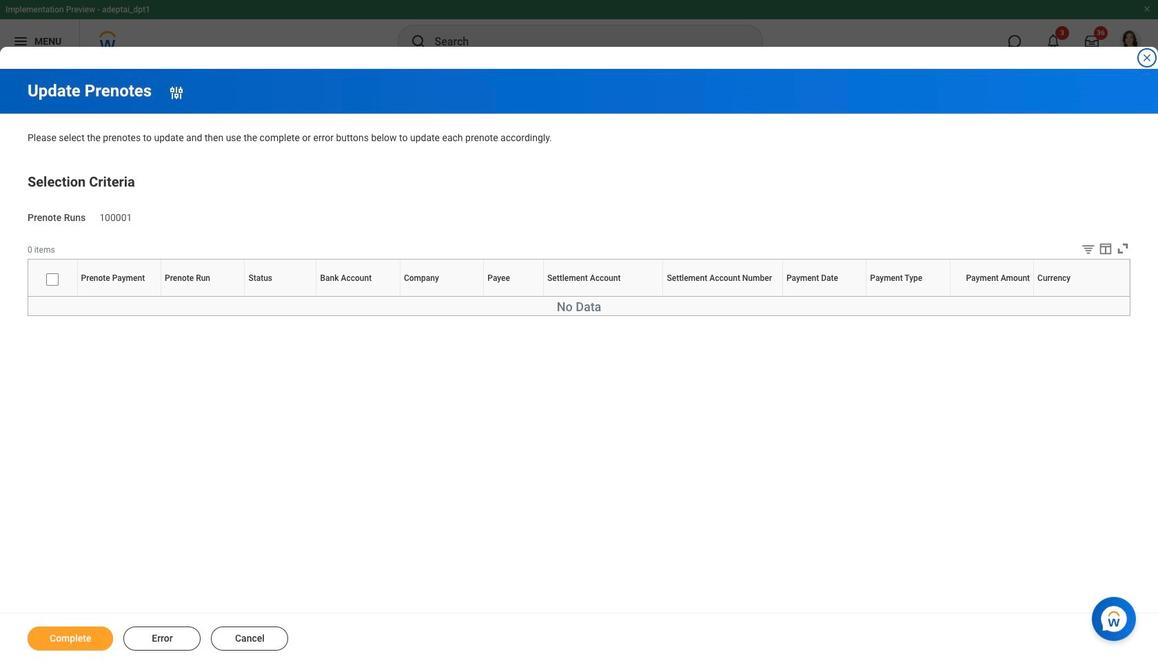 Task type: vqa. For each thing, say whether or not it's contained in the screenshot.
location image
no



Task type: locate. For each thing, give the bounding box(es) containing it.
toolbar
[[1071, 242, 1131, 260]]

column header
[[28, 297, 77, 298], [484, 297, 544, 298], [783, 297, 866, 298]]

1 horizontal spatial column header
[[484, 297, 544, 298]]

change selection image
[[168, 84, 185, 101]]

close environment banner image
[[1143, 5, 1151, 13]]

banner
[[0, 0, 1158, 63]]

main content
[[0, 69, 1158, 664]]

group
[[28, 171, 1131, 225]]

0 horizontal spatial column header
[[28, 297, 77, 298]]

fullscreen image
[[1115, 242, 1131, 257]]

3 column header from the left
[[783, 297, 866, 298]]

profile logan mcneil element
[[1111, 26, 1150, 57]]

2 horizontal spatial column header
[[783, 297, 866, 298]]

100001 element
[[99, 209, 132, 223]]

dialog
[[0, 0, 1158, 664]]



Task type: describe. For each thing, give the bounding box(es) containing it.
row element
[[28, 260, 1133, 297]]

workday assistant region
[[1092, 592, 1142, 642]]

search image
[[410, 33, 426, 50]]

1 column header from the left
[[28, 297, 77, 298]]

notifications large image
[[1047, 34, 1060, 48]]

action bar region
[[0, 614, 1158, 664]]

click to view/edit grid preferences image
[[1098, 242, 1113, 257]]

2 column header from the left
[[484, 297, 544, 298]]

select to filter grid data image
[[1081, 242, 1096, 257]]

inbox large image
[[1085, 34, 1099, 48]]

close update prenotes image
[[1142, 52, 1153, 63]]



